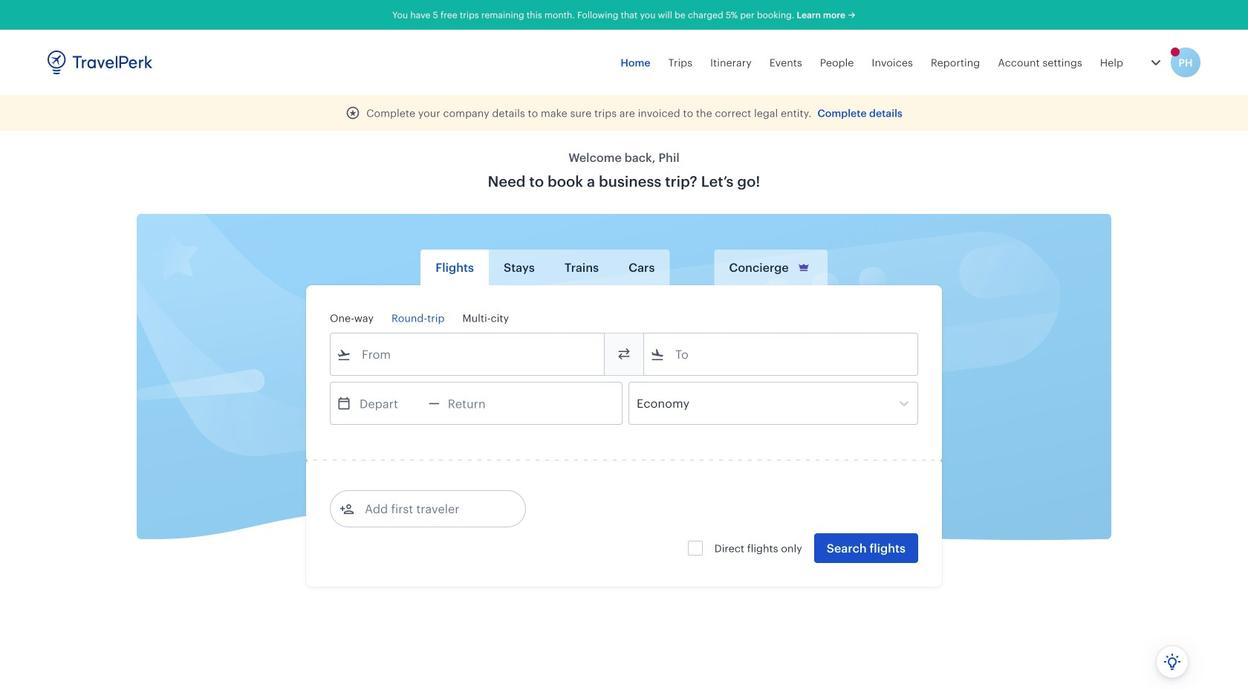 Task type: locate. For each thing, give the bounding box(es) containing it.
Return text field
[[440, 383, 517, 424]]



Task type: describe. For each thing, give the bounding box(es) containing it.
Add first traveler search field
[[355, 497, 509, 521]]

Depart text field
[[352, 383, 429, 424]]

From search field
[[352, 343, 585, 366]]

To search field
[[665, 343, 899, 366]]



